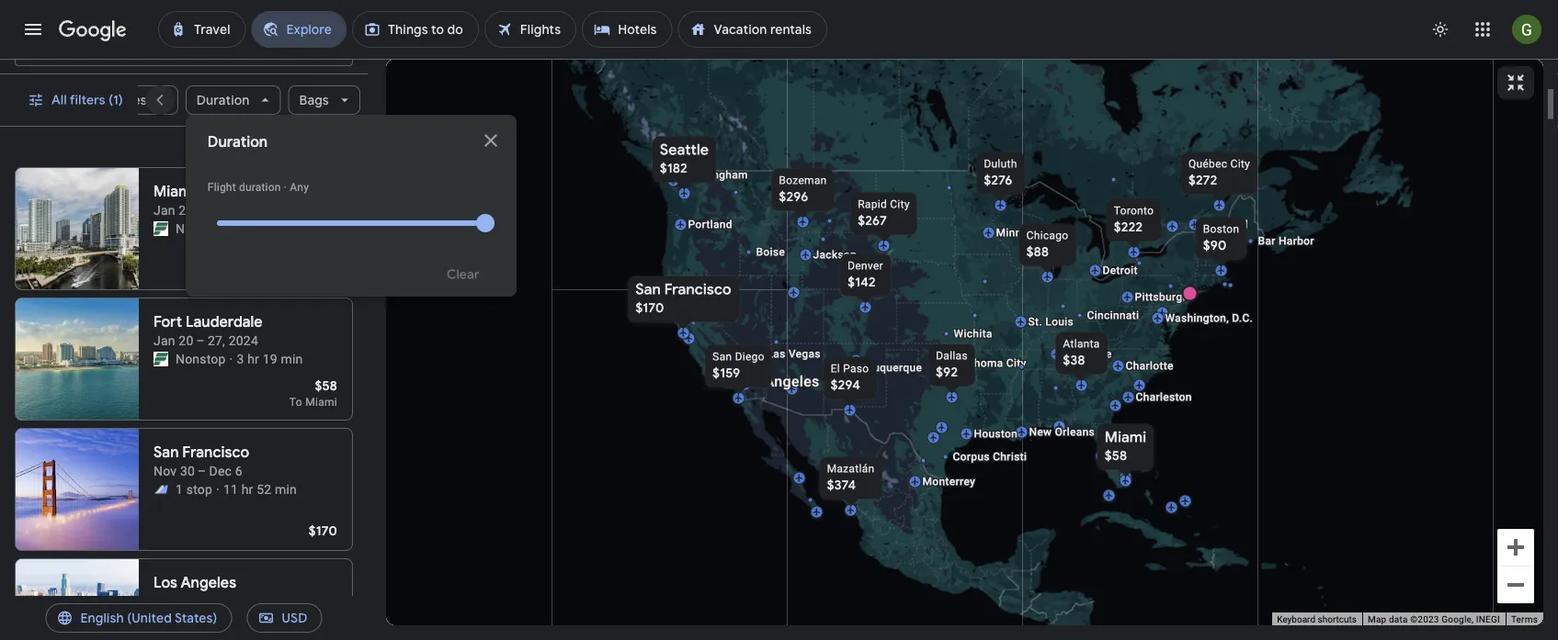 Task type: locate. For each thing, give the bounding box(es) containing it.
bar
[[1258, 235, 1276, 248]]

los for los angeles
[[736, 373, 761, 391]]

duration up about
[[197, 92, 250, 108]]

filters form
[[0, 0, 368, 74]]

new orleans
[[1029, 426, 1095, 439]]

1 vertical spatial miami
[[305, 396, 337, 409]]

0 vertical spatial $58
[[315, 378, 337, 394]]

3 hr 19 min down duration
[[237, 221, 303, 236]]

stop down 30 – dec
[[186, 482, 212, 497]]

hr down flight duration · any
[[247, 221, 259, 236]]

0 vertical spatial nov
[[154, 464, 177, 479]]

0 vertical spatial $170
[[636, 300, 664, 317]]

change appearance image
[[1419, 7, 1463, 51]]

3
[[237, 221, 244, 236], [237, 352, 244, 367]]

©2023
[[1410, 615, 1439, 626]]

angeles up 23 – 29
[[181, 574, 236, 593]]

nonstop down miami jan 20 – 27, 2024
[[176, 221, 226, 236]]

las vegas
[[767, 348, 821, 361]]

duration down duration popup button
[[208, 133, 268, 152]]

6 up 11
[[235, 464, 243, 479]]

2 horizontal spatial san
[[713, 351, 732, 364]]

1 stop from the top
[[186, 482, 212, 497]]

1 stop down 30 – dec
[[176, 482, 212, 497]]

11 hr 52 min
[[223, 482, 297, 497]]

san inside san francisco nov 30 – dec 6
[[154, 444, 179, 462]]

chicago
[[1027, 229, 1069, 242]]

1 horizontal spatial los
[[736, 373, 761, 391]]

2024
[[229, 203, 258, 218], [229, 333, 258, 348]]

$374
[[827, 478, 856, 494]]

usd
[[282, 610, 308, 627]]

stop
[[186, 482, 212, 497], [186, 613, 212, 628]]

francisco up 30 – dec
[[182, 444, 249, 462]]

stop down 23 – 29
[[186, 613, 212, 628]]

1 stop down 23 – 29
[[176, 613, 212, 628]]

1 nonstop from the top
[[176, 221, 226, 236]]

30 – dec
[[180, 464, 232, 479]]

1 vertical spatial 3 hr 19 min
[[237, 352, 303, 367]]

1 vertical spatial san
[[713, 351, 732, 364]]

 image
[[229, 220, 233, 238]]

1 vertical spatial 170 us dollars text field
[[309, 523, 337, 540]]

city inside rapid city $267
[[890, 198, 910, 211]]

francisco down portland
[[664, 280, 731, 299]]

1 horizontal spatial 6
[[249, 613, 257, 628]]

0 vertical spatial duration
[[197, 92, 250, 108]]

0 horizontal spatial angeles
[[181, 574, 236, 593]]

1 vertical spatial 6
[[249, 613, 257, 628]]

2024 down flight duration · any
[[229, 203, 258, 218]]

1 for los
[[176, 613, 183, 628]]

296 US dollars text field
[[779, 189, 808, 205]]

$58 inside miami $58
[[1105, 448, 1127, 465]]

$58
[[315, 378, 337, 394], [1105, 448, 1127, 465]]

nov up spirit icon
[[154, 594, 177, 610]]

christi
[[993, 451, 1027, 464]]

duration button
[[186, 78, 281, 122]]

2 nonstop from the top
[[176, 352, 226, 367]]

el
[[831, 363, 840, 376]]

0 vertical spatial 6
[[235, 464, 243, 479]]

0 horizontal spatial los
[[154, 574, 177, 593]]

1 vertical spatial angeles
[[181, 574, 236, 593]]

0 vertical spatial 1 stop
[[176, 482, 212, 497]]

1 nov from the top
[[154, 464, 177, 479]]

minneapolis
[[996, 227, 1060, 239]]

2 19 from the top
[[263, 352, 277, 367]]

washington, d.c.
[[1165, 312, 1253, 325]]

2 jan from the top
[[154, 333, 175, 348]]

los inside map region
[[736, 373, 761, 391]]

0 vertical spatial stop
[[186, 482, 212, 497]]

2024 down lauderdale
[[229, 333, 258, 348]]

142 US dollars text field
[[848, 274, 876, 291]]

airlines button
[[90, 85, 178, 115]]

jackson
[[813, 249, 857, 262]]

miami inside map region
[[1105, 428, 1147, 447]]

map region
[[317, 55, 1558, 641]]

miami inside miami jan 20 – 27, 2024
[[154, 182, 195, 201]]

seattle $182
[[660, 141, 709, 177]]

toronto
[[1114, 205, 1154, 217]]

1 vertical spatial 1
[[176, 613, 183, 628]]

1 horizontal spatial city
[[1006, 357, 1027, 370]]

1 horizontal spatial miami
[[305, 396, 337, 409]]

paso
[[843, 363, 869, 376]]

frontier image
[[154, 222, 168, 236]]

0 horizontal spatial francisco
[[182, 444, 249, 462]]

2 20 – 27, from the top
[[179, 333, 225, 348]]

san for san francisco
[[636, 280, 661, 299]]

nov inside "los angeles nov 23 – 29"
[[154, 594, 177, 610]]

$90
[[1203, 238, 1227, 254]]

(united
[[127, 610, 172, 627]]

nonstop for lauderdale
[[176, 352, 226, 367]]

min right the 52
[[275, 482, 297, 497]]

1 vertical spatial 1 stop
[[176, 613, 212, 628]]

miami for miami jan 20 – 27, 2024
[[154, 182, 195, 201]]

denver
[[848, 260, 883, 273]]

2 vertical spatial san
[[154, 444, 179, 462]]

previous image
[[138, 78, 182, 122]]

0 horizontal spatial $58
[[315, 378, 337, 394]]

20 – 27, inside miami jan 20 – 27, 2024
[[179, 203, 225, 218]]

159 US dollars text field
[[713, 365, 740, 382]]

1 20 – 27, from the top
[[179, 203, 225, 218]]

1 stop
[[176, 482, 212, 497], [176, 613, 212, 628]]

nov inside san francisco nov 30 – dec 6
[[154, 464, 177, 479]]

san inside san diego $159
[[713, 351, 732, 364]]

1 2024 from the top
[[229, 203, 258, 218]]

 image
[[229, 350, 233, 369]]

angeles for los angeles
[[765, 373, 820, 391]]

3 down miami jan 20 – 27, 2024
[[237, 221, 244, 236]]

1 horizontal spatial 170 us dollars text field
[[636, 300, 664, 317]]

2 stop from the top
[[186, 613, 212, 628]]

0 vertical spatial francisco
[[664, 280, 731, 299]]

0 vertical spatial miami
[[154, 182, 195, 201]]

keyboard shortcuts
[[1277, 615, 1357, 626]]

miami down 58 us dollars text field
[[305, 396, 337, 409]]

1
[[176, 482, 183, 497], [176, 613, 183, 628]]

20 – 27, down flight
[[179, 203, 225, 218]]

1 3 hr 19 min from the top
[[237, 221, 303, 236]]

chicago $88
[[1027, 229, 1069, 261]]

20 – 27, inside 'fort lauderdale jan 20 – 27, 2024'
[[179, 333, 225, 348]]

san francisco nov 30 – dec 6
[[154, 444, 249, 479]]

1 vertical spatial city
[[890, 198, 910, 211]]

flight
[[208, 181, 236, 194]]

0 vertical spatial 19
[[263, 221, 277, 236]]

1 1 from the top
[[176, 482, 183, 497]]

angeles down las vegas
[[765, 373, 820, 391]]

1 right frontier and spirit image
[[176, 482, 183, 497]]

mazatlán $374
[[827, 463, 875, 494]]

1 horizontal spatial san
[[636, 280, 661, 299]]

1 vertical spatial stop
[[186, 613, 212, 628]]

d.c.
[[1232, 312, 1253, 325]]

6 inside san francisco nov 30 – dec 6
[[235, 464, 243, 479]]

nov up frontier and spirit image
[[154, 464, 177, 479]]

1 vertical spatial 3
[[237, 352, 244, 367]]

st. louis
[[1028, 316, 1074, 329]]

3 hr 19 min for miami
[[237, 221, 303, 236]]

0 vertical spatial 20 – 27,
[[179, 203, 225, 218]]

0 vertical spatial los
[[736, 373, 761, 391]]

rapid
[[858, 198, 887, 211]]

2 1 from the top
[[176, 613, 183, 628]]

2 1 stop from the top
[[176, 613, 212, 628]]

0 horizontal spatial city
[[890, 198, 910, 211]]

20 – 27, down lauderdale
[[179, 333, 225, 348]]

miami
[[154, 182, 195, 201], [305, 396, 337, 409], [1105, 428, 1147, 447]]

90 US dollars text field
[[1203, 238, 1227, 254]]

miami inside $58 to miami
[[305, 396, 337, 409]]

1 horizontal spatial $58
[[1105, 448, 1127, 465]]

6 right 8
[[249, 613, 257, 628]]

jan down fort
[[154, 333, 175, 348]]

angeles inside "los angeles nov 23 – 29"
[[181, 574, 236, 593]]

nonstop down 'fort lauderdale jan 20 – 27, 2024' at the left of the page
[[176, 352, 226, 367]]

1 right spirit icon
[[176, 613, 183, 628]]

hr
[[247, 221, 259, 236], [247, 352, 259, 367], [241, 482, 253, 497], [234, 613, 246, 628]]

2 horizontal spatial city
[[1231, 158, 1250, 171]]

8 hr 6 min
[[223, 613, 282, 628]]

loading results progress bar
[[0, 59, 1558, 63]]

0 vertical spatial 170 us dollars text field
[[636, 300, 664, 317]]

2 vertical spatial miami
[[1105, 428, 1147, 447]]

3 hr 19 min up to
[[237, 352, 303, 367]]

6
[[235, 464, 243, 479], [249, 613, 257, 628]]

0 vertical spatial 3
[[237, 221, 244, 236]]

jan
[[154, 203, 175, 218], [154, 333, 175, 348]]

1 vertical spatial duration
[[208, 133, 268, 152]]

terms link
[[1511, 615, 1538, 626]]

english (united states)
[[80, 610, 217, 627]]

angeles
[[765, 373, 820, 391], [181, 574, 236, 593]]

0 vertical spatial city
[[1231, 158, 1250, 171]]

1 vertical spatial 2024
[[229, 333, 258, 348]]

miami up frontier image
[[154, 182, 195, 201]]

angeles inside map region
[[765, 373, 820, 391]]

san
[[636, 280, 661, 299], [713, 351, 732, 364], [154, 444, 179, 462]]

city right québec
[[1231, 158, 1250, 171]]

0 vertical spatial 1
[[176, 482, 183, 497]]

all
[[51, 92, 67, 108]]

0 vertical spatial jan
[[154, 203, 175, 218]]

filters
[[70, 92, 105, 108]]

los for los angeles nov 23 – 29
[[154, 574, 177, 593]]

city inside québec city $272
[[1231, 158, 1250, 171]]

2 2024 from the top
[[229, 333, 258, 348]]

3 down lauderdale
[[237, 352, 244, 367]]

miami up tampa on the bottom right
[[1105, 428, 1147, 447]]

$88
[[1027, 244, 1049, 261]]

keyboard
[[1277, 615, 1316, 626]]

boston
[[1203, 223, 1240, 236]]

1 vertical spatial $170
[[309, 523, 337, 540]]

$170
[[636, 300, 664, 317], [309, 523, 337, 540]]

1 vertical spatial nov
[[154, 594, 177, 610]]

data
[[1389, 615, 1408, 626]]

170 US dollars text field
[[636, 300, 664, 317], [309, 523, 337, 540]]

los down diego in the left of the page
[[736, 373, 761, 391]]

1 vertical spatial los
[[154, 574, 177, 593]]

1 vertical spatial 19
[[263, 352, 277, 367]]

city right the oklahoma
[[1006, 357, 1027, 370]]

francisco inside san francisco $170
[[664, 280, 731, 299]]

2 3 hr 19 min from the top
[[237, 352, 303, 367]]

jan up frontier image
[[154, 203, 175, 218]]

st.
[[1028, 316, 1043, 329]]

keyboard shortcuts button
[[1277, 614, 1357, 627]]

results
[[295, 142, 330, 155]]

1 vertical spatial jan
[[154, 333, 175, 348]]

0 horizontal spatial 170 us dollars text field
[[309, 523, 337, 540]]

houston
[[974, 428, 1018, 441]]

0 horizontal spatial miami
[[154, 182, 195, 201]]

1 1 stop from the top
[[176, 482, 212, 497]]

2 nov from the top
[[154, 594, 177, 610]]

1 vertical spatial nonstop
[[176, 352, 226, 367]]

montreal
[[1202, 218, 1248, 231]]

19 down duration
[[263, 221, 277, 236]]

shortcuts
[[1318, 615, 1357, 626]]

albuquerque
[[856, 362, 922, 375]]

1 3 from the top
[[237, 221, 244, 236]]

lauderdale
[[186, 313, 263, 332]]

2 3 from the top
[[237, 352, 244, 367]]

1 horizontal spatial francisco
[[664, 280, 731, 299]]

san inside san francisco $170
[[636, 280, 661, 299]]

los inside "los angeles nov 23 – 29"
[[154, 574, 177, 593]]

1 vertical spatial 20 – 27,
[[179, 333, 225, 348]]

francisco for san francisco $170
[[664, 280, 731, 299]]

0 vertical spatial san
[[636, 280, 661, 299]]

1 vertical spatial francisco
[[182, 444, 249, 462]]

1 jan from the top
[[154, 203, 175, 218]]

city right rapid
[[890, 198, 910, 211]]

1 for san
[[176, 482, 183, 497]]

close dialog image
[[480, 130, 502, 152]]

19 down lauderdale
[[263, 352, 277, 367]]

0 vertical spatial 3 hr 19 min
[[237, 221, 303, 236]]

0 vertical spatial angeles
[[765, 373, 820, 391]]

0 vertical spatial nonstop
[[176, 221, 226, 236]]

2 horizontal spatial miami
[[1105, 428, 1147, 447]]

0 horizontal spatial 6
[[235, 464, 243, 479]]

0 horizontal spatial $170
[[309, 523, 337, 540]]

min right 8
[[260, 613, 282, 628]]

1 stop for angeles
[[176, 613, 212, 628]]

toronto $222
[[1114, 205, 1154, 236]]

1 vertical spatial $58
[[1105, 448, 1127, 465]]

1 horizontal spatial angeles
[[765, 373, 820, 391]]

stop for angeles
[[186, 613, 212, 628]]

orleans
[[1055, 426, 1095, 439]]

francisco inside san francisco nov 30 – dec 6
[[182, 444, 249, 462]]

222 US dollars text field
[[1114, 219, 1143, 236]]

nonstop for jan
[[176, 221, 226, 236]]

·
[[284, 181, 287, 194]]

1 horizontal spatial $170
[[636, 300, 664, 317]]

charlotte
[[1126, 360, 1174, 373]]

0 vertical spatial 2024
[[229, 203, 258, 218]]

los up spirit icon
[[154, 574, 177, 593]]

duluth $276
[[984, 158, 1017, 189]]

1 19 from the top
[[263, 221, 277, 236]]

0 horizontal spatial san
[[154, 444, 179, 462]]

182 US dollars text field
[[660, 160, 688, 177]]

8
[[223, 613, 231, 628]]

about
[[230, 142, 260, 155]]

terms
[[1511, 615, 1538, 626]]



Task type: vqa. For each thing, say whether or not it's contained in the screenshot.


Task type: describe. For each thing, give the bounding box(es) containing it.
duluth
[[984, 158, 1017, 171]]

92 US dollars text field
[[936, 365, 958, 381]]

corpus christi
[[953, 451, 1027, 464]]

2024 inside 'fort lauderdale jan 20 – 27, 2024'
[[229, 333, 258, 348]]

san francisco $170
[[636, 280, 731, 317]]

monterrey
[[923, 476, 976, 489]]

seattle
[[660, 141, 709, 160]]

frontier image
[[154, 352, 168, 367]]

airlines
[[101, 92, 147, 108]]

miami $58
[[1105, 428, 1147, 465]]

states)
[[175, 610, 217, 627]]

québec city $272
[[1189, 158, 1250, 189]]

nashville
[[1064, 348, 1112, 361]]

stop for francisco
[[186, 482, 212, 497]]

hr right 11
[[241, 482, 253, 497]]

fort lauderdale jan 20 – 27, 2024
[[154, 313, 263, 348]]

main menu image
[[22, 18, 44, 40]]

el paso $294
[[831, 363, 869, 394]]

new
[[1029, 426, 1052, 439]]

38 US dollars text field
[[1063, 353, 1085, 369]]

oklahoma city
[[951, 357, 1027, 370]]

view smaller map image
[[1505, 72, 1527, 94]]

$182
[[660, 160, 688, 177]]

$294
[[831, 377, 860, 394]]

23 – 29
[[180, 594, 224, 610]]

to
[[289, 396, 302, 409]]

$272
[[1189, 172, 1218, 189]]

bellingham
[[690, 169, 748, 182]]

3 for fort lauderdale
[[237, 352, 244, 367]]

2024 inside miami jan 20 – 27, 2024
[[229, 203, 258, 218]]

nov for los
[[154, 594, 177, 610]]

map data ©2023 google, inegi
[[1368, 615, 1500, 626]]

miami for miami $58
[[1105, 428, 1147, 447]]

any
[[290, 181, 309, 194]]

these
[[263, 142, 292, 155]]

jan inside 'fort lauderdale jan 20 – 27, 2024'
[[154, 333, 175, 348]]

374 US dollars text field
[[827, 478, 856, 494]]

$170 inside san francisco $170
[[636, 300, 664, 317]]

frontier and spirit image
[[154, 483, 168, 497]]

2 vertical spatial city
[[1006, 357, 1027, 370]]

charleston
[[1136, 391, 1192, 404]]

19 for miami
[[263, 221, 277, 236]]

québec
[[1189, 158, 1228, 171]]

atlanta $38
[[1063, 338, 1100, 369]]

english
[[80, 610, 124, 627]]

san for san diego
[[713, 351, 732, 364]]

tampa
[[1109, 450, 1144, 463]]

duration inside popup button
[[197, 92, 250, 108]]

58 US dollars text field
[[315, 378, 337, 394]]

atlanta
[[1063, 338, 1100, 351]]

$159
[[713, 365, 740, 382]]

19 for fort lauderdale
[[263, 352, 277, 367]]

$58 to miami
[[289, 378, 337, 409]]

276 US dollars text field
[[984, 172, 1013, 189]]

3 for miami
[[237, 221, 244, 236]]

294 US dollars text field
[[831, 377, 860, 394]]

wichita
[[954, 328, 993, 341]]

$38
[[1063, 353, 1085, 369]]

flight duration · any
[[208, 181, 309, 194]]

hr down lauderdale
[[247, 352, 259, 367]]

rapid city $267
[[858, 198, 910, 229]]

jan inside miami jan 20 – 27, 2024
[[154, 203, 175, 218]]

$296
[[779, 189, 808, 205]]

bags button
[[288, 78, 360, 122]]

denver $142
[[848, 260, 883, 291]]

spirit image
[[154, 613, 168, 628]]

$142
[[848, 274, 876, 291]]

google,
[[1442, 615, 1474, 626]]

min up $58 to miami
[[281, 352, 303, 367]]

11
[[223, 482, 238, 497]]

3 hr 19 min for fort lauderdale
[[237, 352, 303, 367]]

inegi
[[1476, 615, 1500, 626]]

all filters (1)
[[51, 92, 123, 108]]

$58 inside $58 to miami
[[315, 378, 337, 394]]

angeles for los angeles nov 23 – 29
[[181, 574, 236, 593]]

pittsburgh
[[1135, 291, 1189, 304]]

min down ·
[[281, 221, 303, 236]]

$276
[[984, 172, 1013, 189]]

harbor
[[1279, 235, 1314, 248]]

$267
[[858, 213, 887, 229]]

58 US dollars text field
[[1105, 448, 1127, 465]]

bar harbor
[[1258, 235, 1314, 248]]

usd button
[[247, 597, 322, 641]]

88 US dollars text field
[[1027, 244, 1049, 261]]

duration
[[239, 181, 281, 194]]

272 US dollars text field
[[1189, 172, 1218, 189]]

hr right 8
[[234, 613, 246, 628]]

dallas
[[936, 350, 968, 363]]

english (united states) button
[[45, 597, 232, 641]]

portland
[[688, 218, 733, 231]]

louis
[[1046, 316, 1074, 329]]

mazatlán
[[827, 463, 875, 476]]

cincinnati
[[1087, 309, 1139, 322]]

miami jan 20 – 27, 2024
[[154, 182, 258, 218]]

city for $267
[[890, 198, 910, 211]]

nov for san
[[154, 464, 177, 479]]

bozeman
[[779, 174, 827, 187]]

52
[[257, 482, 271, 497]]

$222
[[1114, 219, 1143, 236]]

267 US dollars text field
[[858, 213, 887, 229]]

francisco for san francisco nov 30 – dec 6
[[182, 444, 249, 462]]

170 us dollars text field inside map region
[[636, 300, 664, 317]]

washington,
[[1165, 312, 1229, 325]]

los angeles nov 23 – 29
[[154, 574, 236, 610]]

1 stop for francisco
[[176, 482, 212, 497]]

about these results
[[230, 142, 330, 155]]

oklahoma
[[951, 357, 1003, 370]]

$92
[[936, 365, 958, 381]]

city for $272
[[1231, 158, 1250, 171]]

fort
[[154, 313, 182, 332]]



